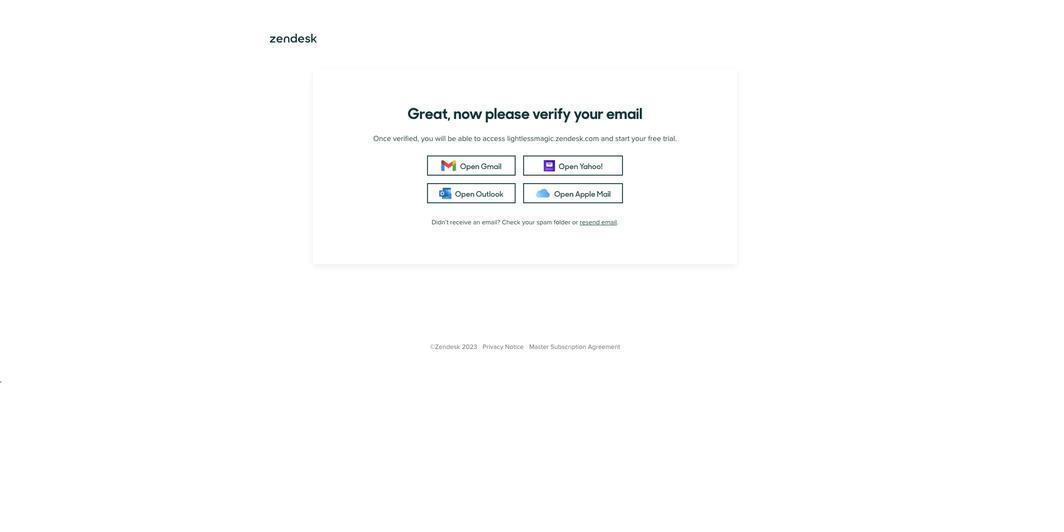 Task type: locate. For each thing, give the bounding box(es) containing it.
master subscription agreement link
[[529, 343, 620, 351]]

will
[[435, 134, 446, 144]]

agreement
[[588, 343, 620, 351]]

open
[[460, 161, 480, 171], [559, 161, 578, 171], [455, 188, 475, 199], [554, 188, 574, 199]]

please
[[485, 101, 530, 123]]

0 vertical spatial your
[[632, 134, 646, 144]]

now
[[454, 101, 483, 123]]

©zendesk 2023
[[430, 343, 477, 351]]

once verified, you will be able to access lightlessmagic .zendesk.com and start your free trial.
[[373, 134, 677, 144]]

once
[[373, 134, 391, 144]]

.zendesk.com
[[554, 134, 599, 144]]

open outlook link
[[427, 183, 516, 204]]

verify
[[533, 101, 571, 123]]

open yahoo!
[[559, 161, 603, 171]]

master
[[529, 343, 549, 351]]

access
[[483, 134, 505, 144]]

open gmail link
[[427, 156, 516, 176]]

zendesk image
[[270, 34, 317, 43]]

open left outlook
[[455, 188, 475, 199]]

©zendesk 2023 link
[[430, 343, 477, 351]]

open left 'apple'
[[554, 188, 574, 199]]

you
[[421, 134, 433, 144]]

apple
[[575, 188, 596, 199]]

gmail
[[481, 161, 502, 171]]

open left the gmail at the top of page
[[460, 161, 480, 171]]

receive
[[450, 219, 472, 227]]

your email
[[574, 101, 643, 123]]

privacy notice link
[[483, 343, 524, 351]]

open gmail
[[460, 161, 502, 171]]

be
[[448, 134, 456, 144]]

open apple mail link
[[523, 183, 623, 204]]

privacy
[[483, 343, 503, 351]]

subscription
[[551, 343, 586, 351]]

open for open yahoo!
[[559, 161, 578, 171]]

master subscription agreement
[[529, 343, 620, 351]]

open yahoo! link
[[523, 156, 623, 176]]

your
[[632, 134, 646, 144], [522, 219, 535, 227]]

resend email link
[[580, 219, 617, 227]]

open left yahoo! at the top right of the page
[[559, 161, 578, 171]]

0 horizontal spatial your
[[522, 219, 535, 227]]

open for open gmail
[[460, 161, 480, 171]]

your left spam
[[522, 219, 535, 227]]

notice
[[505, 343, 524, 351]]

your left free
[[632, 134, 646, 144]]

email?
[[482, 219, 500, 227]]

and
[[601, 134, 614, 144]]



Task type: describe. For each thing, give the bounding box(es) containing it.
email
[[602, 219, 617, 227]]

1 vertical spatial your
[[522, 219, 535, 227]]

didn't receive an email? check your spam folder or resend email .
[[432, 219, 619, 227]]

great, now please verify your email
[[408, 101, 643, 123]]

able
[[458, 134, 472, 144]]

check
[[502, 219, 521, 227]]

open for open apple mail
[[554, 188, 574, 199]]

mail
[[597, 188, 611, 199]]

©zendesk
[[430, 343, 460, 351]]

to
[[474, 134, 481, 144]]

2023
[[462, 343, 477, 351]]

open for open outlook
[[455, 188, 475, 199]]

open apple mail
[[554, 188, 611, 199]]

yahoo!
[[580, 161, 603, 171]]

or
[[572, 219, 578, 227]]

open outlook
[[455, 188, 504, 199]]

didn't
[[432, 219, 449, 227]]

.
[[617, 219, 619, 227]]

spam
[[537, 219, 552, 227]]

privacy notice
[[483, 343, 524, 351]]

outlook
[[476, 188, 504, 199]]

great,
[[408, 101, 451, 123]]

verified,
[[393, 134, 419, 144]]

resend
[[580, 219, 600, 227]]

folder
[[554, 219, 571, 227]]

trial.
[[663, 134, 677, 144]]

start
[[616, 134, 630, 144]]

lightlessmagic
[[507, 134, 554, 144]]

free
[[648, 134, 661, 144]]

an
[[473, 219, 480, 227]]

1 horizontal spatial your
[[632, 134, 646, 144]]



Task type: vqa. For each thing, say whether or not it's contained in the screenshot.
?
no



